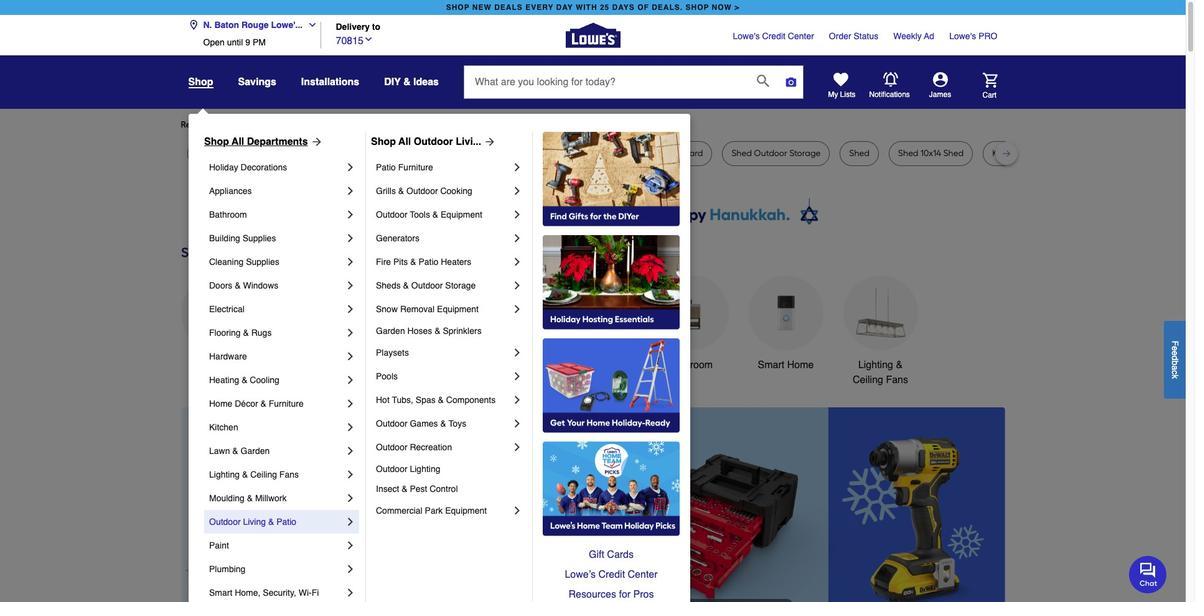 Task type: vqa. For each thing, say whether or not it's contained in the screenshot.
the Holiday
yes



Task type: describe. For each thing, give the bounding box(es) containing it.
chevron right image for outdoor games & toys
[[511, 418, 524, 430]]

outdoor down hot
[[376, 419, 408, 429]]

bathroom link
[[209, 203, 344, 227]]

tools inside outdoor tools & equipment
[[600, 360, 623, 371]]

heating & cooling
[[209, 375, 279, 385]]

0 horizontal spatial lighting & ceiling fans
[[209, 470, 299, 480]]

searches
[[243, 120, 279, 130]]

games
[[410, 419, 438, 429]]

0 horizontal spatial outdoor tools & equipment
[[376, 210, 482, 220]]

building
[[209, 233, 240, 243]]

1 shop from the left
[[446, 3, 470, 12]]

chevron right image for sheds & outdoor storage
[[511, 280, 524, 292]]

outdoor recreation link
[[376, 436, 511, 459]]

center for lowe's credit center
[[788, 31, 814, 41]]

center for lowe's credit center
[[628, 570, 658, 581]]

board
[[679, 148, 703, 159]]

f e e d b a c k
[[1170, 341, 1180, 379]]

& inside outdoor tools & equipment
[[626, 360, 632, 371]]

outdoor up insect
[[376, 464, 408, 474]]

for for suggestions
[[392, 120, 403, 130]]

outdoor up interior
[[414, 136, 453, 148]]

garden inside "lawn & garden" link
[[241, 446, 270, 456]]

all for outdoor
[[399, 136, 411, 148]]

kitchen link
[[209, 416, 344, 440]]

to
[[372, 22, 380, 32]]

open
[[203, 37, 225, 47]]

pros
[[633, 590, 654, 601]]

decorations for christmas
[[381, 375, 434, 386]]

cooling
[[250, 375, 279, 385]]

sheds & outdoor storage link
[[376, 274, 511, 298]]

chevron right image for outdoor recreation
[[511, 441, 524, 454]]

chevron right image for holiday decorations
[[344, 161, 357, 174]]

chevron right image for hardware
[[344, 351, 357, 363]]

1 vertical spatial home
[[209, 399, 232, 409]]

heaters
[[441, 257, 471, 267]]

peel stick wallpaper
[[276, 148, 357, 159]]

playsets link
[[376, 341, 511, 365]]

a
[[1170, 365, 1180, 370]]

snow
[[376, 304, 398, 314]]

1 horizontal spatial furniture
[[398, 162, 433, 172]]

all for departments
[[232, 136, 244, 148]]

arrow left image
[[412, 517, 425, 529]]

camera image
[[785, 76, 797, 88]]

door
[[385, 148, 405, 159]]

shed for shed outdoor storage
[[732, 148, 752, 159]]

outdoor living & patio
[[209, 517, 296, 527]]

credit for lowe's
[[599, 570, 625, 581]]

outdoor up snow removal equipment
[[411, 281, 443, 291]]

lowe's credit center
[[733, 31, 814, 41]]

fi
[[312, 588, 319, 598]]

park
[[425, 506, 443, 516]]

decorations for holiday
[[241, 162, 287, 172]]

heating
[[209, 375, 239, 385]]

chevron right image for paint
[[344, 540, 357, 552]]

garden hoses & sprinklers link
[[376, 321, 524, 341]]

hardie board
[[651, 148, 703, 159]]

christmas decorations button
[[370, 276, 445, 388]]

0 horizontal spatial lighting
[[209, 470, 240, 480]]

chat invite button image
[[1129, 556, 1167, 594]]

deals.
[[652, 3, 683, 12]]

outdoor tools & equipment button
[[559, 276, 634, 388]]

gift cards link
[[543, 545, 680, 565]]

paint
[[209, 541, 229, 551]]

shop for shop all outdoor livi...
[[371, 136, 396, 148]]

holiday hosting essentials. image
[[543, 235, 680, 330]]

resources for pros link
[[543, 585, 680, 603]]

outdoor inside "link"
[[376, 443, 408, 453]]

& inside lighting & ceiling fans
[[896, 360, 903, 371]]

interior
[[407, 148, 434, 159]]

appliances inside button
[[194, 360, 243, 371]]

more suggestions for you
[[319, 120, 419, 130]]

chevron right image for outdoor tools & equipment
[[511, 209, 524, 221]]

door interior
[[385, 148, 434, 159]]

up to 50 percent off select tools and accessories. image
[[402, 408, 1005, 603]]

find gifts for the diyer. image
[[543, 132, 680, 227]]

shed 10x14 shed
[[898, 148, 964, 159]]

home décor & furniture
[[209, 399, 304, 409]]

n. baton rouge lowe'... button
[[188, 12, 323, 37]]

insect & pest control link
[[376, 479, 524, 499]]

lowe's pro link
[[949, 30, 998, 42]]

you for more suggestions for you
[[405, 120, 419, 130]]

pits
[[393, 257, 408, 267]]

home,
[[235, 588, 261, 598]]

chevron right image for grills & outdoor cooking
[[511, 185, 524, 197]]

appliances button
[[181, 276, 256, 373]]

open until 9 pm
[[203, 37, 266, 47]]

fire
[[376, 257, 391, 267]]

smart for smart home, security, wi-fi
[[209, 588, 232, 598]]

chevron right image for pools
[[511, 370, 524, 383]]

recreation
[[410, 443, 452, 453]]

lawn
[[209, 446, 230, 456]]

lowe's for lowe's credit center
[[733, 31, 760, 41]]

for for searches
[[281, 120, 292, 130]]

d
[[1170, 356, 1180, 361]]

commercial
[[376, 506, 423, 516]]

generators
[[376, 233, 420, 243]]

1 e from the top
[[1170, 346, 1180, 351]]

equipment inside commercial park equipment link
[[445, 506, 487, 516]]

garden inside garden hoses & sprinklers link
[[376, 326, 405, 336]]

grills & outdoor cooking
[[376, 186, 472, 196]]

bathroom button
[[654, 276, 729, 373]]

shop for shop all departments
[[204, 136, 229, 148]]

arrow right image inside the shop all outdoor livi... link
[[481, 136, 496, 148]]

chevron right image for hot tubs, spas & components
[[511, 394, 524, 407]]

you for recommended searches for you
[[294, 120, 309, 130]]

with
[[576, 3, 597, 12]]

shop all departments link
[[204, 134, 323, 149]]

2 e from the top
[[1170, 351, 1180, 356]]

smart home
[[758, 360, 814, 371]]

fire pits & patio heaters
[[376, 257, 471, 267]]

savings
[[238, 77, 276, 88]]

sheds & outdoor storage
[[376, 281, 476, 291]]

control
[[430, 484, 458, 494]]

christmas
[[385, 360, 430, 371]]

gift
[[589, 550, 604, 561]]

chevron right image for home décor & furniture
[[344, 398, 357, 410]]

chevron down image inside 70815 "button"
[[364, 34, 374, 44]]

garden hoses & sprinklers
[[376, 326, 482, 336]]

james
[[929, 90, 951, 99]]

patio furniture
[[376, 162, 433, 172]]

now
[[712, 3, 732, 12]]

home décor & furniture link
[[209, 392, 344, 416]]

shop all departments
[[204, 136, 308, 148]]

0 horizontal spatial chevron down image
[[303, 20, 318, 30]]

tools inside the 'outdoor tools & equipment' link
[[410, 210, 430, 220]]

lowe's home improvement logo image
[[566, 8, 620, 63]]

chevron right image for outdoor living & patio
[[344, 516, 357, 529]]

recommended searches for you heading
[[181, 119, 1005, 131]]

n. baton rouge lowe'...
[[203, 20, 303, 30]]

more
[[319, 120, 339, 130]]

lighting inside lighting & ceiling fans
[[858, 360, 893, 371]]

hardie
[[651, 148, 677, 159]]

lowe's home team holiday picks. image
[[543, 442, 680, 537]]

& inside 'link'
[[235, 281, 241, 291]]

of
[[638, 3, 649, 12]]

storage
[[790, 148, 821, 159]]

lighting & ceiling fans link
[[209, 463, 344, 487]]

departments
[[247, 136, 308, 148]]

commercial park equipment
[[376, 506, 487, 516]]

living
[[243, 517, 266, 527]]

home inside button
[[787, 360, 814, 371]]

chevron right image for patio furniture
[[511, 161, 524, 174]]

cleaning supplies link
[[209, 250, 344, 274]]

chevron right image for lawn & garden
[[344, 445, 357, 458]]

Search Query text field
[[464, 66, 747, 98]]

hardware link
[[209, 345, 344, 369]]

toilet
[[539, 148, 560, 159]]

generators link
[[376, 227, 511, 250]]

hardware
[[209, 352, 247, 362]]



Task type: locate. For each thing, give the bounding box(es) containing it.
location image
[[188, 20, 198, 30]]

2 all from the left
[[399, 136, 411, 148]]

0 vertical spatial fans
[[886, 375, 908, 386]]

flooring & rugs link
[[209, 321, 344, 345]]

credit for lowe's
[[762, 31, 786, 41]]

chevron right image for cleaning supplies
[[344, 256, 357, 268]]

0 horizontal spatial furniture
[[269, 399, 304, 409]]

smart for smart home
[[758, 360, 785, 371]]

center
[[788, 31, 814, 41], [628, 570, 658, 581]]

lowe's for lowe's pro
[[949, 31, 976, 41]]

1 horizontal spatial bathroom
[[670, 360, 713, 371]]

1 horizontal spatial arrow right image
[[982, 517, 995, 529]]

bathroom inside bathroom link
[[209, 210, 247, 220]]

arrow right image
[[308, 136, 323, 148]]

suggestions
[[341, 120, 390, 130]]

chevron right image for kitchen
[[344, 421, 357, 434]]

1 horizontal spatial credit
[[762, 31, 786, 41]]

furniture
[[398, 162, 433, 172], [269, 399, 304, 409]]

&
[[403, 77, 411, 88], [398, 186, 404, 196], [433, 210, 438, 220], [410, 257, 416, 267], [235, 281, 241, 291], [403, 281, 409, 291], [435, 326, 440, 336], [243, 328, 249, 338], [626, 360, 632, 371], [896, 360, 903, 371], [242, 375, 247, 385], [438, 395, 444, 405], [261, 399, 266, 409], [440, 419, 446, 429], [232, 446, 238, 456], [242, 470, 248, 480], [402, 484, 408, 494], [247, 494, 253, 504], [268, 517, 274, 527]]

1 vertical spatial decorations
[[381, 375, 434, 386]]

chevron right image
[[344, 161, 357, 174], [344, 232, 357, 245], [511, 232, 524, 245], [344, 256, 357, 268], [511, 256, 524, 268], [344, 303, 357, 316], [344, 327, 357, 339], [511, 370, 524, 383], [344, 398, 357, 410], [511, 418, 524, 430], [344, 445, 357, 458], [344, 492, 357, 505], [344, 540, 357, 552], [344, 587, 357, 600]]

snow removal equipment link
[[376, 298, 511, 321]]

0 horizontal spatial credit
[[599, 570, 625, 581]]

furniture down heating & cooling link
[[269, 399, 304, 409]]

outdoor inside button
[[561, 360, 597, 371]]

0 horizontal spatial arrow right image
[[481, 136, 496, 148]]

0 vertical spatial outdoor tools & equipment
[[376, 210, 482, 220]]

0 vertical spatial patio
[[376, 162, 396, 172]]

1 horizontal spatial shop
[[686, 3, 709, 12]]

bathroom inside 'bathroom' button
[[670, 360, 713, 371]]

e up b
[[1170, 351, 1180, 356]]

1 horizontal spatial smart
[[758, 360, 785, 371]]

shop left new
[[446, 3, 470, 12]]

cards
[[607, 550, 634, 561]]

for left pros
[[619, 590, 631, 601]]

1 shed from the left
[[732, 148, 752, 159]]

equipment inside snow removal equipment link
[[437, 304, 479, 314]]

c
[[1170, 370, 1180, 375]]

ideas
[[413, 77, 439, 88]]

arrow right image
[[481, 136, 496, 148], [982, 517, 995, 529]]

patio for fire pits & patio heaters
[[419, 257, 439, 267]]

chevron right image for doors & windows
[[344, 280, 357, 292]]

lowe's left pro
[[949, 31, 976, 41]]

chevron right image for smart home, security, wi-fi
[[344, 587, 357, 600]]

for up door
[[392, 120, 403, 130]]

lighting & ceiling fans inside button
[[853, 360, 908, 386]]

center inside lowe's credit center link
[[628, 570, 658, 581]]

appliances up heating on the left bottom
[[194, 360, 243, 371]]

2 lowe's from the left
[[949, 31, 976, 41]]

chevron right image for snow removal equipment
[[511, 303, 524, 316]]

1 horizontal spatial patio
[[376, 162, 396, 172]]

livi...
[[456, 136, 481, 148]]

get your home holiday-ready. image
[[543, 339, 680, 433]]

moulding
[[209, 494, 245, 504]]

0 horizontal spatial garden
[[241, 446, 270, 456]]

0 horizontal spatial bathroom
[[209, 210, 247, 220]]

0 horizontal spatial center
[[628, 570, 658, 581]]

wi-
[[299, 588, 312, 598]]

smart inside button
[[758, 360, 785, 371]]

1 vertical spatial lighting & ceiling fans
[[209, 470, 299, 480]]

0 vertical spatial decorations
[[241, 162, 287, 172]]

b
[[1170, 361, 1180, 365]]

lowe's credit center
[[565, 570, 658, 581]]

windows
[[243, 281, 278, 291]]

1 vertical spatial furniture
[[269, 399, 304, 409]]

outdoor down the grills
[[376, 210, 408, 220]]

ceiling inside lighting & ceiling fans
[[853, 375, 883, 386]]

furniture down interior
[[398, 162, 433, 172]]

2 horizontal spatial patio
[[419, 257, 439, 267]]

0 horizontal spatial tools
[[410, 210, 430, 220]]

lowe's home improvement cart image
[[983, 73, 998, 87]]

shop left now
[[686, 3, 709, 12]]

1 vertical spatial supplies
[[246, 257, 279, 267]]

supplies for cleaning supplies
[[246, 257, 279, 267]]

decorations down peel
[[241, 162, 287, 172]]

1 all from the left
[[232, 136, 244, 148]]

chevron down image down to
[[364, 34, 374, 44]]

1 horizontal spatial ceiling
[[853, 375, 883, 386]]

2 shed from the left
[[849, 148, 870, 159]]

chevron right image
[[511, 161, 524, 174], [344, 185, 357, 197], [511, 185, 524, 197], [344, 209, 357, 221], [511, 209, 524, 221], [344, 280, 357, 292], [511, 280, 524, 292], [511, 303, 524, 316], [511, 347, 524, 359], [344, 351, 357, 363], [344, 374, 357, 387], [511, 394, 524, 407], [344, 421, 357, 434], [511, 441, 524, 454], [344, 469, 357, 481], [511, 505, 524, 517], [344, 516, 357, 529], [344, 563, 357, 576]]

1 horizontal spatial you
[[405, 120, 419, 130]]

chevron right image for lighting & ceiling fans
[[344, 469, 357, 481]]

outdoor tools & equipment inside button
[[561, 360, 632, 386]]

2 horizontal spatial for
[[619, 590, 631, 601]]

shed right storage
[[849, 148, 870, 159]]

shed left 10x14
[[898, 148, 919, 159]]

chevron right image for building supplies
[[344, 232, 357, 245]]

décor
[[235, 399, 258, 409]]

heating & cooling link
[[209, 369, 344, 392]]

rouge
[[242, 20, 269, 30]]

you up arrow right icon
[[294, 120, 309, 130]]

chevron right image for fire pits & patio heaters
[[511, 256, 524, 268]]

supplies for building supplies
[[243, 233, 276, 243]]

center inside lowe's credit center link
[[788, 31, 814, 41]]

equipment inside outdoor tools & equipment button
[[573, 375, 621, 386]]

1 vertical spatial kitchen
[[209, 423, 238, 433]]

1 horizontal spatial decorations
[[381, 375, 434, 386]]

patio down moulding & millwork link
[[277, 517, 296, 527]]

lawn mower
[[196, 148, 248, 159]]

chevron right image for electrical
[[344, 303, 357, 316]]

outdoor games & toys
[[376, 419, 466, 429]]

stick
[[295, 148, 313, 159]]

0 horizontal spatial all
[[232, 136, 244, 148]]

hoses
[[408, 326, 432, 336]]

millwork
[[255, 494, 287, 504]]

0 vertical spatial furniture
[[398, 162, 433, 172]]

outdoor down the moulding
[[209, 517, 241, 527]]

every
[[526, 3, 554, 12]]

2 you from the left
[[405, 120, 419, 130]]

1 you from the left
[[294, 120, 309, 130]]

1 horizontal spatial lowe's
[[949, 31, 976, 41]]

holiday decorations
[[209, 162, 287, 172]]

ceiling
[[853, 375, 883, 386], [250, 470, 277, 480]]

kobalt
[[992, 148, 1018, 159]]

weekly ad link
[[894, 30, 935, 42]]

decorations down christmas
[[381, 375, 434, 386]]

lowe's home improvement notification center image
[[883, 72, 898, 87]]

shed right 10x14
[[944, 148, 964, 159]]

1 horizontal spatial outdoor tools & equipment
[[561, 360, 632, 386]]

lowe's inside "lowe's pro" link
[[949, 31, 976, 41]]

1 vertical spatial chevron down image
[[364, 34, 374, 44]]

shed left outdoor at the top right
[[732, 148, 752, 159]]

0 horizontal spatial patio
[[277, 517, 296, 527]]

kitchen inside button
[[466, 360, 500, 371]]

all up mower
[[232, 136, 244, 148]]

0 horizontal spatial fans
[[279, 470, 299, 480]]

lowe's home improvement lists image
[[833, 72, 848, 87]]

1 vertical spatial smart
[[209, 588, 232, 598]]

0 horizontal spatial smart
[[209, 588, 232, 598]]

outdoor up outdoor lighting
[[376, 443, 408, 453]]

components
[[446, 395, 496, 405]]

all up door interior
[[399, 136, 411, 148]]

lowe's
[[565, 570, 596, 581]]

9
[[245, 37, 250, 47]]

0 horizontal spatial home
[[209, 399, 232, 409]]

order status link
[[829, 30, 879, 42]]

smart home button
[[749, 276, 823, 373]]

0 vertical spatial smart
[[758, 360, 785, 371]]

shed
[[732, 148, 752, 159], [849, 148, 870, 159], [898, 148, 919, 159], [944, 148, 964, 159]]

2 shop from the left
[[686, 3, 709, 12]]

1 vertical spatial center
[[628, 570, 658, 581]]

chevron right image for appliances
[[344, 185, 357, 197]]

holiday
[[209, 162, 238, 172]]

kitchen for kitchen faucets
[[466, 360, 500, 371]]

for inside the resources for pros link
[[619, 590, 631, 601]]

outdoor right "faucets"
[[561, 360, 597, 371]]

outdoor down patio furniture
[[407, 186, 438, 196]]

supplies up cleaning supplies
[[243, 233, 276, 243]]

e up d at bottom right
[[1170, 346, 1180, 351]]

1 vertical spatial appliances
[[194, 360, 243, 371]]

1 shop from the left
[[204, 136, 229, 148]]

2 horizontal spatial lighting
[[858, 360, 893, 371]]

patio for outdoor living & patio
[[277, 517, 296, 527]]

shed for shed 10x14 shed
[[898, 148, 919, 159]]

flooring & rugs
[[209, 328, 272, 338]]

lowe's inside lowe's credit center link
[[733, 31, 760, 41]]

resources
[[569, 590, 616, 601]]

credit up search icon
[[762, 31, 786, 41]]

garden up lighting & ceiling fans link
[[241, 446, 270, 456]]

1 horizontal spatial chevron down image
[[364, 34, 374, 44]]

electrical
[[209, 304, 245, 314]]

1 horizontal spatial fans
[[886, 375, 908, 386]]

0 vertical spatial lighting & ceiling fans
[[853, 360, 908, 386]]

0 vertical spatial bathroom
[[209, 210, 247, 220]]

0 vertical spatial center
[[788, 31, 814, 41]]

for inside the more suggestions for you link
[[392, 120, 403, 130]]

lowe's down >
[[733, 31, 760, 41]]

0 horizontal spatial you
[[294, 120, 309, 130]]

outdoor games & toys link
[[376, 412, 511, 436]]

recommended searches for you
[[181, 120, 309, 130]]

building supplies link
[[209, 227, 344, 250]]

0 vertical spatial appliances
[[209, 186, 252, 196]]

shop up door
[[371, 136, 396, 148]]

days
[[612, 3, 635, 12]]

0 horizontal spatial shop
[[204, 136, 229, 148]]

1 horizontal spatial home
[[787, 360, 814, 371]]

n.
[[203, 20, 212, 30]]

credit up the resources for pros link
[[599, 570, 625, 581]]

0 vertical spatial credit
[[762, 31, 786, 41]]

kitchen up the lawn
[[209, 423, 238, 433]]

shop 25 days of deals by category image
[[181, 242, 1005, 263]]

1 vertical spatial credit
[[599, 570, 625, 581]]

70815
[[336, 35, 364, 46]]

e
[[1170, 346, 1180, 351], [1170, 351, 1180, 356]]

0 vertical spatial arrow right image
[[481, 136, 496, 148]]

kitchen for kitchen
[[209, 423, 238, 433]]

kitchen up components
[[466, 360, 500, 371]]

1 vertical spatial garden
[[241, 446, 270, 456]]

pools
[[376, 372, 398, 382]]

pro
[[979, 31, 998, 41]]

playsets
[[376, 348, 409, 358]]

chevron right image for moulding & millwork
[[344, 492, 357, 505]]

1 horizontal spatial garden
[[376, 326, 405, 336]]

lowe's credit center link
[[543, 565, 680, 585]]

wallpaper
[[315, 148, 357, 159]]

search image
[[757, 75, 769, 87]]

center up pros
[[628, 570, 658, 581]]

0 vertical spatial tools
[[410, 210, 430, 220]]

fire pits & patio heaters link
[[376, 250, 511, 274]]

1 vertical spatial fans
[[279, 470, 299, 480]]

flooring
[[209, 328, 241, 338]]

shop new deals every day with 25 days of deals. shop now > link
[[444, 0, 742, 15]]

chevron right image for flooring & rugs
[[344, 327, 357, 339]]

1 horizontal spatial center
[[788, 31, 814, 41]]

weekly
[[894, 31, 922, 41]]

for up departments at the left top of the page
[[281, 120, 292, 130]]

lighting
[[858, 360, 893, 371], [410, 464, 440, 474], [209, 470, 240, 480]]

peel
[[276, 148, 292, 159]]

my lists link
[[828, 72, 856, 100]]

chevron right image for commercial park equipment
[[511, 505, 524, 517]]

lowe's wishes you and your family a happy hanukkah. image
[[181, 199, 1005, 230]]

1 horizontal spatial lighting
[[410, 464, 440, 474]]

1 horizontal spatial kitchen
[[466, 360, 500, 371]]

shed for shed
[[849, 148, 870, 159]]

1 horizontal spatial lighting & ceiling fans
[[853, 360, 908, 386]]

patio furniture link
[[376, 156, 511, 179]]

faucets
[[502, 360, 538, 371]]

tubs,
[[392, 395, 413, 405]]

gift cards
[[589, 550, 634, 561]]

equipment
[[441, 210, 482, 220], [437, 304, 479, 314], [573, 375, 621, 386], [445, 506, 487, 516]]

chevron right image for playsets
[[511, 347, 524, 359]]

garden up playsets
[[376, 326, 405, 336]]

outdoor lighting
[[376, 464, 440, 474]]

patio up sheds & outdoor storage
[[419, 257, 439, 267]]

fans inside button
[[886, 375, 908, 386]]

supplies up the windows
[[246, 257, 279, 267]]

0 horizontal spatial decorations
[[241, 162, 287, 172]]

1 vertical spatial arrow right image
[[982, 517, 995, 529]]

0 horizontal spatial lowe's
[[733, 31, 760, 41]]

plumbing link
[[209, 558, 344, 581]]

equipment inside the 'outdoor tools & equipment' link
[[441, 210, 482, 220]]

patio down door
[[376, 162, 396, 172]]

0 vertical spatial supplies
[[243, 233, 276, 243]]

1 vertical spatial patio
[[419, 257, 439, 267]]

2 shop from the left
[[371, 136, 396, 148]]

0 horizontal spatial ceiling
[[250, 470, 277, 480]]

0 horizontal spatial kitchen
[[209, 423, 238, 433]]

0 horizontal spatial shop
[[446, 3, 470, 12]]

diy & ideas
[[384, 77, 439, 88]]

chevron right image for bathroom
[[344, 209, 357, 221]]

1 horizontal spatial tools
[[600, 360, 623, 371]]

holiday decorations link
[[209, 156, 344, 179]]

pest
[[410, 484, 427, 494]]

center left order
[[788, 31, 814, 41]]

shop button
[[188, 76, 213, 88]]

4 shed from the left
[[944, 148, 964, 159]]

0 vertical spatial chevron down image
[[303, 20, 318, 30]]

25 days of deals. don't miss deals every day. same-day delivery on in-stock orders placed by 2 p m. image
[[181, 408, 382, 603]]

0 horizontal spatial for
[[281, 120, 292, 130]]

outdoor tools & equipment link
[[376, 203, 511, 227]]

lawn & garden link
[[209, 440, 344, 463]]

shop up lawn mower at top
[[204, 136, 229, 148]]

installations
[[301, 77, 359, 88]]

appliances down holiday
[[209, 186, 252, 196]]

1 vertical spatial outdoor tools & equipment
[[561, 360, 632, 386]]

chevron right image for plumbing
[[344, 563, 357, 576]]

commercial park equipment link
[[376, 499, 511, 523]]

pools link
[[376, 365, 511, 388]]

1 horizontal spatial for
[[392, 120, 403, 130]]

1 horizontal spatial shop
[[371, 136, 396, 148]]

1 vertical spatial ceiling
[[250, 470, 277, 480]]

0 vertical spatial garden
[[376, 326, 405, 336]]

delivery
[[336, 22, 370, 32]]

decorations inside button
[[381, 375, 434, 386]]

25
[[600, 3, 610, 12]]

chevron right image for heating & cooling
[[344, 374, 357, 387]]

0 vertical spatial ceiling
[[853, 375, 883, 386]]

1 vertical spatial tools
[[600, 360, 623, 371]]

cleaning
[[209, 257, 244, 267]]

chevron down image left delivery
[[303, 20, 318, 30]]

storage
[[445, 281, 476, 291]]

0 vertical spatial kitchen
[[466, 360, 500, 371]]

chevron right image for generators
[[511, 232, 524, 245]]

1 horizontal spatial all
[[399, 136, 411, 148]]

3 shed from the left
[[898, 148, 919, 159]]

shop all outdoor livi...
[[371, 136, 481, 148]]

you up shop all outdoor livi...
[[405, 120, 419, 130]]

0 vertical spatial home
[[787, 360, 814, 371]]

2 vertical spatial patio
[[277, 517, 296, 527]]

1 vertical spatial bathroom
[[670, 360, 713, 371]]

order
[[829, 31, 851, 41]]

lighting & ceiling fans button
[[843, 276, 918, 388]]

chevron down image
[[303, 20, 318, 30], [364, 34, 374, 44]]

None search field
[[464, 65, 804, 110]]

1 lowe's from the left
[[733, 31, 760, 41]]



